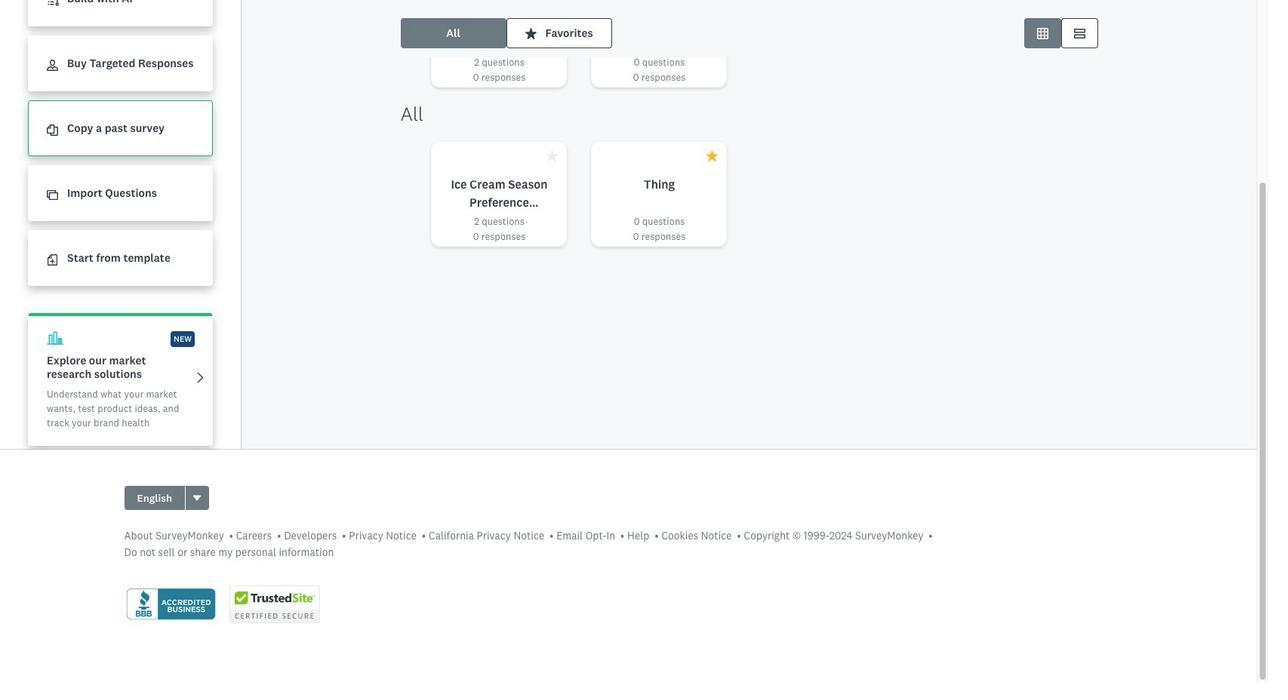 Task type: vqa. For each thing, say whether or not it's contained in the screenshot.
first the Brand logo from the top
no



Task type: locate. For each thing, give the bounding box(es) containing it.
0 vertical spatial starfilled image
[[525, 28, 537, 39]]

group
[[124, 486, 209, 510]]

starfilled image
[[525, 28, 537, 39], [546, 150, 558, 162]]

language dropdown image
[[192, 493, 203, 504], [193, 496, 201, 501]]

grid image
[[1037, 28, 1049, 39]]

starfilled image
[[706, 150, 718, 162]]

1 horizontal spatial starfilled image
[[546, 150, 558, 162]]

chevronright image
[[195, 372, 206, 383]]

user image
[[47, 60, 58, 71]]

1 vertical spatial starfilled image
[[546, 150, 558, 162]]



Task type: describe. For each thing, give the bounding box(es) containing it.
0 horizontal spatial starfilled image
[[525, 28, 537, 39]]

documentplus image
[[47, 255, 58, 266]]

clone image
[[47, 190, 58, 201]]

documentclone image
[[47, 125, 58, 136]]

textboxmultiple image
[[1074, 28, 1086, 39]]

click to verify bbb accreditation and to see a bbb report. image
[[124, 587, 217, 623]]

trustedsite helps keep you safe from identity theft, credit card fraud, spyware, spam, viruses and online scams image
[[229, 586, 320, 624]]



